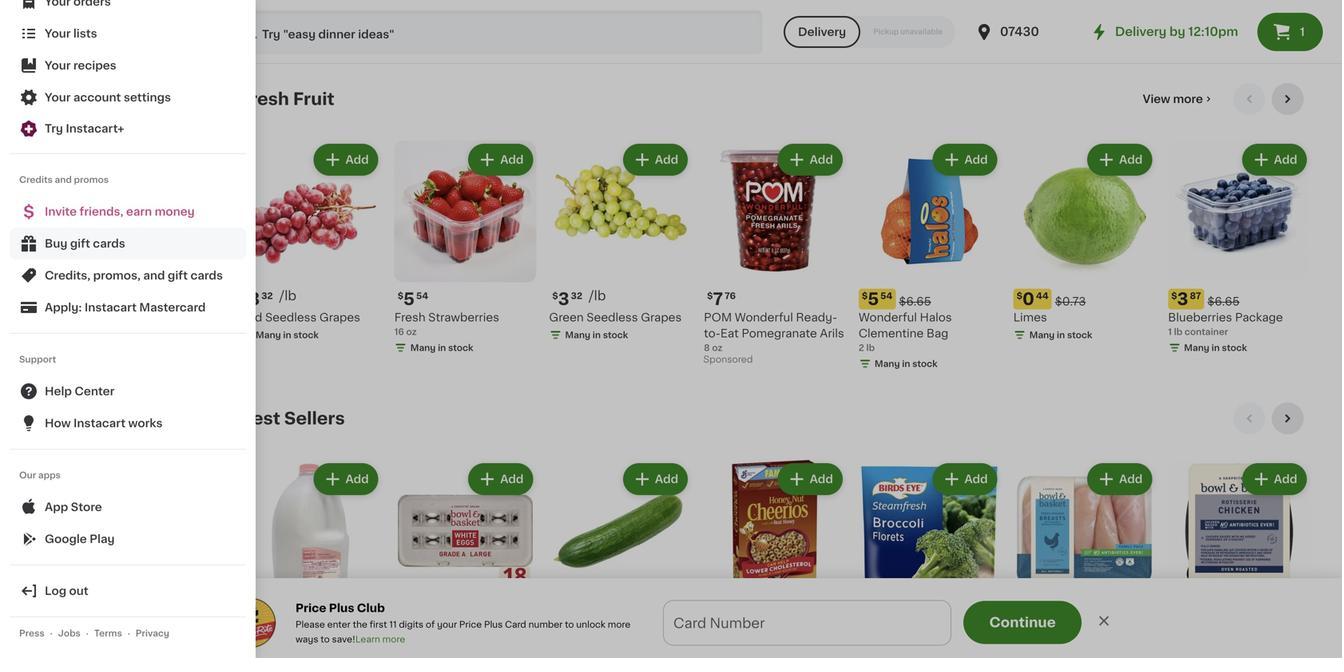 Task type: describe. For each thing, give the bounding box(es) containing it.
produce
[[19, 470, 68, 481]]

stock down bag
[[913, 360, 938, 369]]

digits
[[399, 621, 424, 629]]

out
[[69, 586, 88, 597]]

$6.98
[[744, 616, 777, 627]]

stock down $0.73
[[1068, 331, 1093, 340]]

add button for birds eye steamfresh broccoli florets froze
[[935, 465, 996, 494]]

more inside please enter the first 11 digits of your price plus card number to unlock more ways to save!
[[608, 621, 631, 629]]

try instacart+ image
[[19, 119, 38, 138]]

many in stock down the wonderful halos clementine bag 2 lb
[[875, 360, 938, 369]]

07430
[[1001, 26, 1040, 38]]

eggs,
[[430, 648, 461, 659]]

save!
[[332, 635, 356, 644]]

instacart for apply:
[[85, 302, 137, 313]]

policy
[[112, 178, 140, 187]]

1 horizontal spatial price
[[296, 603, 327, 614]]

app store
[[45, 502, 102, 513]]

many in stock down green seedless grapes
[[565, 331, 629, 340]]

73
[[572, 612, 583, 620]]

bowl inside '$ 2 21 /lb $3.32 bowl & basket fresh chicken breasts with ri'
[[1014, 642, 1041, 653]]

$3.87 original price: $6.65 element
[[1169, 289, 1311, 310]]

$ 0 44 $0.73 limes
[[1014, 291, 1087, 324]]

bowl & basket large white eggs, 18 count
[[395, 632, 512, 659]]

$ 5 54 for $6.98
[[398, 611, 429, 628]]

$3.32 per pound element for green
[[549, 289, 692, 310]]

florets
[[908, 648, 947, 659]]

0 for $0.73
[[1023, 291, 1035, 308]]

bowl for 5
[[395, 632, 422, 643]]

grapes for 3
[[641, 312, 682, 324]]

ways
[[296, 635, 319, 644]]

$ inside '$ 2 21 /lb $3.32 bowl & basket fresh chicken breasts with ri'
[[1017, 612, 1023, 620]]

get
[[529, 623, 555, 637]]

1 vertical spatial plus
[[329, 603, 355, 614]]

5 down gluten-
[[713, 611, 725, 628]]

settings
[[124, 92, 171, 103]]

basket for 4
[[282, 632, 320, 643]]

lists
[[73, 28, 97, 39]]

3 inside $ 3 32 /lb
[[559, 291, 570, 308]]

& for meat & seafood
[[52, 561, 61, 572]]

5 up clementine
[[868, 291, 879, 308]]

in down container
[[1212, 344, 1221, 353]]

2 inside '$ 2 21 /lb $3.32 bowl & basket fresh chicken breasts with ri'
[[1023, 611, 1034, 628]]

$ up 'digits'
[[398, 612, 404, 620]]

credits and promos element
[[10, 196, 246, 324]]

fresh inside '$ 2 21 /lb $3.32 bowl & basket fresh chicken breasts with ri'
[[1097, 642, 1129, 653]]

pom wonderful ready- to-eat pomegranate arils 8 oz
[[704, 312, 845, 353]]

invite friends, earn money
[[45, 206, 195, 217]]

snacks & candy
[[19, 592, 114, 603]]

1 · from the left
[[50, 629, 53, 638]]

milk
[[240, 648, 262, 659]]

plus inside "add price plus club card to save" "link"
[[69, 210, 89, 219]]

breasts
[[1063, 658, 1106, 659]]

stock down fresh strawberries 16 oz
[[448, 344, 474, 353]]

free
[[741, 593, 761, 602]]

basket inside '$ 2 21 /lb $3.32 bowl & basket fresh chicken breasts with ri'
[[1056, 642, 1095, 653]]

our apps element
[[10, 492, 246, 556]]

16
[[395, 328, 404, 337]]

$ up clementine
[[862, 292, 868, 301]]

in down fresh strawberries 16 oz
[[438, 344, 446, 353]]

your for your recipes
[[45, 60, 71, 71]]

your account settings link
[[10, 82, 246, 114]]

how instacart works
[[45, 418, 163, 429]]

google play link
[[10, 524, 246, 556]]

many down limes
[[1030, 331, 1055, 340]]

recipes
[[19, 409, 66, 420]]

card inside "link"
[[114, 210, 136, 219]]

view pricing policy link
[[54, 176, 150, 189]]

stock down red seedless grapes
[[294, 331, 319, 340]]

apply: instacart mastercard button
[[10, 292, 246, 324]]

steamfresh
[[915, 632, 980, 643]]

apply:
[[45, 302, 82, 313]]

try
[[45, 123, 63, 134]]

your recipes
[[45, 60, 116, 71]]

5 right 11
[[404, 611, 415, 628]]

try instacart+
[[45, 123, 124, 134]]

sellers
[[284, 410, 345, 427]]

item carousel region containing best sellers
[[240, 403, 1311, 659]]

google
[[45, 534, 87, 545]]

$ inside the "$ 3 87 $6.65 blueberries package 1 lb container"
[[1172, 292, 1178, 301]]

in down red seedless grapes
[[283, 331, 291, 340]]

red seedless grapes
[[240, 312, 361, 324]]

birds eye steamfresh broccoli florets froze button
[[859, 460, 1001, 659]]

many down green
[[565, 331, 591, 340]]

0 vertical spatial cards
[[93, 238, 125, 249]]

1 vertical spatial club
[[357, 603, 385, 614]]

pom
[[704, 312, 732, 324]]

1 vertical spatial gift
[[168, 270, 188, 281]]

$2.76 original price: $3.54 element
[[859, 609, 1001, 630]]

gluten-free
[[706, 593, 761, 602]]

buy
[[45, 238, 67, 249]]

treatment tracker modal dialog
[[208, 601, 1343, 659]]

snacks & candy link
[[10, 582, 194, 612]]

hanukkah link
[[10, 430, 194, 460]]

eye
[[891, 632, 912, 643]]

stock down container
[[1223, 344, 1248, 353]]

$ inside $ 0 73 $0.99
[[553, 612, 559, 620]]

add button for blueberries package
[[1244, 145, 1306, 174]]

card inside please enter the first 11 digits of your price plus card number to unlock more ways to save!
[[505, 621, 527, 629]]

& for snacks & candy
[[64, 592, 73, 603]]

clementine
[[859, 328, 924, 340]]

2 · from the left
[[86, 629, 89, 638]]

lb inside the wonderful halos clementine bag 2 lb
[[867, 344, 875, 353]]

3 inside treatment tracker modal dialog
[[709, 623, 718, 637]]

lists
[[45, 353, 72, 364]]

center
[[75, 386, 115, 397]]

54 for 7
[[416, 292, 429, 301]]

54 up clementine
[[881, 292, 893, 301]]

view for view pricing policy
[[54, 178, 76, 187]]

1 inside the "$ 3 87 $6.65 blueberries package 1 lb container"
[[1169, 328, 1173, 337]]

limes
[[1014, 312, 1048, 324]]

fresh for fresh fruit
[[240, 91, 289, 108]]

0 horizontal spatial shoprite logo image
[[67, 83, 137, 153]]

your account settings
[[45, 92, 171, 103]]

add button for red seedless grapes
[[315, 145, 377, 174]]

jobs link
[[55, 627, 84, 640]]

terms link
[[91, 627, 125, 640]]

delivery for delivery
[[799, 26, 847, 38]]

Card Number text field
[[664, 602, 951, 645]]

$5.54 original price: $6.65 element
[[859, 289, 1001, 310]]

$ inside the $ 5 32 $6.98
[[708, 612, 713, 620]]

frozen
[[19, 622, 58, 633]]

arils
[[820, 328, 845, 339]]

& for bowl & basket whole milk one gallon
[[270, 632, 279, 643]]

$3.32 per pound element for red
[[240, 289, 382, 310]]

price inside please enter the first 11 digits of your price plus card number to unlock more ways to save!
[[460, 621, 482, 629]]

$ up 16
[[398, 292, 404, 301]]

many in stock down fresh strawberries 16 oz
[[411, 344, 474, 353]]

works
[[128, 418, 163, 429]]

jobs
[[58, 629, 81, 638]]

2 vertical spatial to
[[321, 635, 330, 644]]

learn
[[356, 635, 380, 644]]

log out link
[[10, 576, 246, 608]]

1 button
[[1258, 13, 1324, 51]]

recipes
[[73, 60, 116, 71]]

3 inside 3 32 /lb
[[249, 291, 260, 308]]

strawberries
[[429, 312, 500, 324]]

log out
[[45, 586, 88, 597]]

meat & seafood link
[[10, 552, 194, 582]]

32 inside 3 32 /lb
[[262, 292, 273, 301]]

lb inside the "$ 3 87 $6.65 blueberries package 1 lb container"
[[1175, 328, 1183, 337]]

your lists link
[[10, 18, 246, 50]]

support element
[[10, 376, 246, 440]]

delivery
[[591, 623, 649, 637]]

try instacart+ link
[[10, 114, 246, 144]]

many in stock down container
[[1185, 344, 1248, 353]]

earn
[[126, 206, 152, 217]]

apps
[[38, 471, 61, 480]]

add button for bowl & basket large white eggs, 18 count
[[470, 465, 532, 494]]

recipes link
[[10, 400, 194, 430]]

$ 0 73 $0.99
[[553, 611, 623, 628]]

your for your lists
[[45, 28, 71, 39]]

0 horizontal spatial and
[[55, 175, 72, 184]]

play
[[90, 534, 115, 545]]

wonderful inside "pom wonderful ready- to-eat pomegranate arils 8 oz"
[[735, 312, 794, 324]]

product group containing 7
[[704, 141, 846, 369]]

3 32 /lb
[[249, 290, 297, 308]]

press
[[19, 629, 45, 638]]

sponsored badge image
[[704, 356, 753, 365]]

fresh strawberries 16 oz
[[395, 312, 500, 337]]

$ inside $ 7 76
[[708, 292, 713, 301]]

unlock
[[577, 621, 606, 629]]

one
[[265, 648, 289, 659]]

many in stock down $ 0 44 $0.73 limes
[[1030, 331, 1093, 340]]

lists link
[[10, 342, 194, 374]]

ready-
[[797, 312, 838, 324]]

76 for 7
[[725, 292, 736, 301]]

many down clementine
[[875, 360, 901, 369]]

terms
[[94, 629, 122, 638]]

44
[[1037, 292, 1049, 301]]



Task type: vqa. For each thing, say whether or not it's contained in the screenshot.
just
no



Task type: locate. For each thing, give the bounding box(es) containing it.
0 vertical spatial item carousel region
[[240, 83, 1311, 390]]

1 horizontal spatial gift
[[168, 270, 188, 281]]

to left save
[[138, 210, 148, 219]]

0 horizontal spatial delivery
[[799, 26, 847, 38]]

32 down gluten-free
[[726, 612, 738, 620]]

to down 73
[[565, 621, 574, 629]]

& inside bowl & basket large white eggs, 18 count
[[425, 632, 434, 643]]

0 horizontal spatial 76
[[262, 612, 274, 620]]

number
[[529, 621, 563, 629]]

& up chicken
[[1044, 642, 1053, 653]]

whole
[[323, 632, 359, 643]]

54 up of
[[416, 612, 429, 620]]

$ left 87
[[1172, 292, 1178, 301]]

0 left the 44
[[1023, 291, 1035, 308]]

bag
[[927, 328, 949, 340]]

seafood
[[64, 561, 112, 572]]

0 vertical spatial oz
[[407, 328, 417, 337]]

with
[[1108, 658, 1132, 659]]

green
[[549, 312, 584, 324]]

$ up green
[[553, 292, 559, 301]]

$ up pom
[[708, 292, 713, 301]]

76 inside $ 7 76
[[725, 292, 736, 301]]

grapes for 32
[[320, 312, 361, 324]]

1 horizontal spatial lb
[[1175, 328, 1183, 337]]

3 inside the "$ 3 87 $6.65 blueberries package 1 lb container"
[[1178, 291, 1189, 308]]

& left candy
[[64, 592, 73, 603]]

many in stock down red seedless grapes
[[256, 331, 319, 340]]

add button for wonderful halos clementine bag
[[935, 145, 996, 174]]

add button for bowl & basket whole milk one gallon
[[315, 465, 377, 494]]

$ 5 54 right 11
[[398, 611, 429, 628]]

$ up number
[[553, 612, 559, 620]]

32
[[262, 292, 273, 301], [571, 292, 583, 301], [726, 612, 738, 620]]

$2.21 per pound original price: $3.32 element
[[1014, 609, 1156, 640]]

0 vertical spatial fresh
[[240, 91, 289, 108]]

0 inside $ 0 44 $0.73 limes
[[1023, 291, 1035, 308]]

instacart logo image
[[54, 22, 150, 42]]

dairy & eggs link
[[10, 491, 194, 521]]

/lb inside $ 3 32 /lb
[[589, 290, 606, 303]]

instacart up hanukkah link
[[74, 418, 126, 429]]

1 horizontal spatial plus
[[329, 603, 355, 614]]

app
[[45, 502, 68, 513]]

& for dairy & eggs
[[53, 500, 62, 512]]

$0.44 original price: $0.73 element
[[1014, 289, 1156, 310]]

1 vertical spatial to
[[565, 621, 574, 629]]

view inside popup button
[[1144, 94, 1171, 105]]

add button for fresh strawberries
[[470, 145, 532, 174]]

basket for 5
[[437, 632, 475, 643]]

oz right 16
[[407, 328, 417, 337]]

2 your from the top
[[45, 60, 71, 71]]

add button for limes
[[1090, 145, 1151, 174]]

bowl inside bowl & basket large white eggs, 18 count
[[395, 632, 422, 643]]

· right jobs link at bottom left
[[86, 629, 89, 638]]

2 grapes from the left
[[641, 312, 682, 324]]

and right credits
[[55, 175, 72, 184]]

0 horizontal spatial plus
[[69, 210, 89, 219]]

please
[[296, 621, 325, 629]]

32 inside the $ 5 32 $6.98
[[726, 612, 738, 620]]

5
[[404, 291, 415, 308], [868, 291, 879, 308], [404, 611, 415, 628], [713, 611, 725, 628]]

in down the wonderful halos clementine bag 2 lb
[[903, 360, 911, 369]]

1 vertical spatial oz
[[712, 344, 723, 353]]

5 up 16
[[404, 291, 415, 308]]

1 horizontal spatial 32
[[571, 292, 583, 301]]

best
[[240, 410, 280, 427]]

more down by
[[1174, 94, 1204, 105]]

$3.32 per pound element up red seedless grapes
[[240, 289, 382, 310]]

$ inside the $ 4 76
[[243, 612, 249, 620]]

gift right "buy"
[[70, 238, 90, 249]]

bowl up milk
[[240, 632, 267, 643]]

of
[[426, 621, 435, 629]]

& up one
[[270, 632, 279, 643]]

cards up mastercard
[[191, 270, 223, 281]]

to right ways
[[321, 635, 330, 644]]

$6.65 up the halos
[[900, 296, 932, 308]]

32 for 5
[[726, 612, 738, 620]]

0 horizontal spatial cards
[[93, 238, 125, 249]]

3 left 87
[[1178, 291, 1189, 308]]

2 horizontal spatial plus
[[484, 621, 503, 629]]

1 vertical spatial 0
[[559, 611, 571, 628]]

account
[[73, 92, 121, 103]]

1 vertical spatial cards
[[191, 270, 223, 281]]

fresh
[[240, 91, 289, 108], [395, 312, 426, 324], [1097, 642, 1129, 653]]

2 vertical spatial your
[[45, 92, 71, 103]]

$ 5 54 up 16
[[398, 291, 429, 308]]

2 horizontal spatial basket
[[1056, 642, 1095, 653]]

1 wonderful from the left
[[735, 312, 794, 324]]

bowl for 4
[[240, 632, 267, 643]]

gallon
[[292, 648, 328, 659]]

bowl down 'digits'
[[395, 632, 422, 643]]

· left jobs link at bottom left
[[50, 629, 53, 638]]

3 up green
[[559, 291, 570, 308]]

0 vertical spatial card
[[114, 210, 136, 219]]

$ left the 44
[[1017, 292, 1023, 301]]

0 vertical spatial instacart
[[85, 302, 137, 313]]

more inside view more popup button
[[1174, 94, 1204, 105]]

shoprite logo image inside main content
[[225, 598, 277, 649]]

container
[[1185, 328, 1229, 337]]

basket down your
[[437, 632, 475, 643]]

gift
[[70, 238, 90, 249], [168, 270, 188, 281]]

instacart down promos,
[[85, 302, 137, 313]]

1 horizontal spatial oz
[[712, 344, 723, 353]]

price right your
[[460, 621, 482, 629]]

None search field
[[229, 10, 763, 54]]

2 horizontal spatial ·
[[127, 629, 130, 638]]

1 horizontal spatial grapes
[[641, 312, 682, 324]]

$ 5 54 inside $5.54 original price: $6.65 element
[[862, 291, 893, 308]]

more right unlock on the left of the page
[[608, 621, 631, 629]]

& right meat
[[52, 561, 61, 572]]

gluten-
[[706, 593, 741, 602]]

2 inside the wonderful halos clementine bag 2 lb
[[859, 344, 865, 353]]

item carousel region containing fresh fruit
[[240, 83, 1311, 390]]

delivery button
[[784, 16, 861, 48]]

32 up red
[[262, 292, 273, 301]]

instacart for how
[[74, 418, 126, 429]]

and up mastercard
[[143, 270, 165, 281]]

· right "terms" 'link'
[[127, 629, 130, 638]]

$6.65
[[900, 296, 932, 308], [1208, 296, 1240, 308]]

your down your lists in the left of the page
[[45, 60, 71, 71]]

price up "buy"
[[44, 210, 67, 219]]

package
[[1236, 312, 1284, 324]]

$ inside $ 3 32 /lb
[[553, 292, 559, 301]]

eat
[[721, 328, 739, 339]]

basket down please
[[282, 632, 320, 643]]

3 · from the left
[[127, 629, 130, 638]]

2 horizontal spatial 32
[[726, 612, 738, 620]]

gift up mastercard
[[168, 270, 188, 281]]

2 vertical spatial fresh
[[1097, 642, 1129, 653]]

/lb up '$3.32'
[[1052, 610, 1069, 622]]

credits and promos
[[19, 175, 109, 184]]

product group
[[240, 141, 382, 345], [395, 141, 537, 358], [549, 141, 692, 345], [704, 141, 846, 369], [859, 141, 1001, 374], [1014, 141, 1156, 345], [1169, 141, 1311, 358], [240, 460, 382, 659], [395, 460, 537, 659], [549, 460, 692, 659], [704, 460, 846, 659], [859, 460, 1001, 659], [1014, 460, 1156, 659], [1169, 460, 1311, 659]]

privacy link
[[132, 627, 173, 640]]

main content
[[0, 64, 1343, 659]]

many down container
[[1185, 344, 1210, 353]]

87
[[1191, 292, 1202, 301]]

frozen link
[[10, 612, 194, 643]]

1 horizontal spatial shoprite logo image
[[225, 598, 277, 649]]

$ down gluten-
[[708, 612, 713, 620]]

/lb up red seedless grapes
[[279, 290, 297, 303]]

plus up "enter"
[[329, 603, 355, 614]]

2 horizontal spatial price
[[460, 621, 482, 629]]

add price plus club card to save
[[23, 210, 171, 219]]

1 $6.65 from the left
[[900, 296, 932, 308]]

1 inside button
[[1301, 26, 1306, 38]]

3 your from the top
[[45, 92, 71, 103]]

item carousel region
[[240, 83, 1311, 390], [240, 403, 1311, 659]]

add inside "link"
[[23, 210, 42, 219]]

2 wonderful from the left
[[859, 312, 918, 324]]

1 vertical spatial fresh
[[395, 312, 426, 324]]

2 vertical spatial more
[[383, 635, 405, 644]]

enter
[[327, 621, 351, 629]]

0 vertical spatial more
[[1174, 94, 1204, 105]]

more for learn more
[[383, 635, 405, 644]]

0 horizontal spatial club
[[91, 210, 112, 219]]

0 horizontal spatial grapes
[[320, 312, 361, 324]]

promos,
[[93, 270, 141, 281]]

0 horizontal spatial seedless
[[265, 312, 317, 324]]

main content containing fresh fruit
[[0, 64, 1343, 659]]

1 horizontal spatial and
[[143, 270, 165, 281]]

in down $ 0 44 $0.73 limes
[[1057, 331, 1066, 340]]

log
[[45, 586, 66, 597]]

invite
[[45, 206, 77, 217]]

& for bowl & basket large white eggs, 18 count
[[425, 632, 434, 643]]

$6.65 inside the "$ 3 87 $6.65 blueberries package 1 lb container"
[[1208, 296, 1240, 308]]

seedless for 3
[[587, 312, 638, 324]]

2 horizontal spatial /lb
[[1052, 610, 1069, 622]]

0 horizontal spatial /lb
[[279, 290, 297, 303]]

0 vertical spatial lb
[[1175, 328, 1183, 337]]

2 vertical spatial price
[[460, 621, 482, 629]]

halos
[[920, 312, 953, 324]]

1 horizontal spatial seedless
[[587, 312, 638, 324]]

1 horizontal spatial 1
[[1301, 26, 1306, 38]]

instacart inside how instacart works link
[[74, 418, 126, 429]]

1 item carousel region from the top
[[240, 83, 1311, 390]]

how instacart works link
[[10, 408, 246, 440]]

oz inside "pom wonderful ready- to-eat pomegranate arils 8 oz"
[[712, 344, 723, 353]]

credits,
[[45, 270, 91, 281]]

club
[[91, 210, 112, 219], [357, 603, 385, 614]]

12:10pm
[[1189, 26, 1239, 38]]

0 vertical spatial 1
[[1301, 26, 1306, 38]]

/lb up green seedless grapes
[[589, 290, 606, 303]]

76 right '4'
[[262, 612, 274, 620]]

white
[[395, 648, 427, 659]]

stock down green seedless grapes
[[603, 331, 629, 340]]

4
[[249, 611, 261, 628]]

large
[[478, 632, 510, 643]]

0 vertical spatial your
[[45, 28, 71, 39]]

fresh up 16
[[395, 312, 426, 324]]

lb
[[1175, 328, 1183, 337], [867, 344, 875, 353]]

2 vertical spatial plus
[[484, 621, 503, 629]]

club inside "link"
[[91, 210, 112, 219]]

in down green seedless grapes
[[593, 331, 601, 340]]

view for view more
[[1144, 94, 1171, 105]]

0 horizontal spatial gift
[[70, 238, 90, 249]]

0 horizontal spatial 2
[[859, 344, 865, 353]]

1 vertical spatial shoprite logo image
[[225, 598, 277, 649]]

add button for green seedless grapes
[[625, 145, 687, 174]]

product group containing 2
[[1014, 460, 1156, 659]]

dairy
[[19, 500, 50, 512]]

cards down "add price plus club card to save" "link"
[[93, 238, 125, 249]]

oz inside fresh strawberries 16 oz
[[407, 328, 417, 337]]

fresh up with
[[1097, 642, 1129, 653]]

1 vertical spatial item carousel region
[[240, 403, 1311, 659]]

$ 5 54 for 7
[[398, 291, 429, 308]]

basket inside bowl & basket whole milk one gallon
[[282, 632, 320, 643]]

lb down blueberries
[[1175, 328, 1183, 337]]

2 left the 21 at right bottom
[[1023, 611, 1034, 628]]

1 vertical spatial 2
[[1023, 611, 1034, 628]]

2 seedless from the left
[[587, 312, 638, 324]]

1 horizontal spatial view
[[1144, 94, 1171, 105]]

$ 3 32 /lb
[[553, 290, 606, 308]]

3 up red
[[249, 291, 260, 308]]

add price plus club card to save link
[[23, 208, 181, 221]]

1 vertical spatial view
[[54, 178, 76, 187]]

plus up large
[[484, 621, 503, 629]]

1 vertical spatial price
[[296, 603, 327, 614]]

1 horizontal spatial club
[[357, 603, 385, 614]]

chicken
[[1014, 658, 1060, 659]]

service type group
[[784, 16, 956, 48]]

many down fresh strawberries 16 oz
[[411, 344, 436, 353]]

price inside "link"
[[44, 210, 67, 219]]

credits, promos, and gift cards link
[[10, 260, 246, 292]]

0 horizontal spatial price
[[44, 210, 67, 219]]

friends,
[[80, 206, 124, 217]]

wonderful inside the wonderful halos clementine bag 2 lb
[[859, 312, 918, 324]]

& inside '$ 2 21 /lb $3.32 bowl & basket fresh chicken breasts with ri'
[[1044, 642, 1053, 653]]

wonderful up clementine
[[859, 312, 918, 324]]

the
[[353, 621, 368, 629]]

1 vertical spatial lb
[[867, 344, 875, 353]]

store
[[71, 502, 102, 513]]

add button
[[315, 145, 377, 174], [470, 145, 532, 174], [625, 145, 687, 174], [780, 145, 842, 174], [935, 145, 996, 174], [1090, 145, 1151, 174], [1244, 145, 1306, 174], [315, 465, 377, 494], [470, 465, 532, 494], [625, 465, 687, 494], [780, 465, 842, 494], [935, 465, 996, 494], [1090, 465, 1151, 494], [1244, 465, 1306, 494]]

0 horizontal spatial $3.32 per pound element
[[240, 289, 382, 310]]

0 horizontal spatial card
[[114, 210, 136, 219]]

your left lists
[[45, 28, 71, 39]]

mastercard
[[139, 302, 206, 313]]

32 inside $ 3 32 /lb
[[571, 292, 583, 301]]

beverages
[[19, 531, 80, 542]]

more for view more
[[1174, 94, 1204, 105]]

1 horizontal spatial bowl
[[395, 632, 422, 643]]

fresh left fruit
[[240, 91, 289, 108]]

0 horizontal spatial oz
[[407, 328, 417, 337]]

0 horizontal spatial 1
[[1169, 328, 1173, 337]]

$
[[398, 292, 404, 301], [708, 292, 713, 301], [1017, 292, 1023, 301], [553, 292, 559, 301], [862, 292, 868, 301], [1172, 292, 1178, 301], [243, 612, 249, 620], [398, 612, 404, 620], [708, 612, 713, 620], [1017, 612, 1023, 620], [553, 612, 559, 620]]

basket inside bowl & basket large white eggs, 18 count
[[437, 632, 475, 643]]

instacart inside "apply: instacart mastercard" button
[[85, 302, 137, 313]]

help
[[45, 386, 72, 397]]

$0.73 original price: $0.99 element
[[549, 609, 692, 630]]

1 horizontal spatial fresh
[[395, 312, 426, 324]]

seedless down 3 32 /lb
[[265, 312, 317, 324]]

$3.32 per pound element up green seedless grapes
[[549, 289, 692, 310]]

& inside bowl & basket whole milk one gallon
[[270, 632, 279, 643]]

$6.65 up blueberries
[[1208, 296, 1240, 308]]

$ inside $ 0 44 $0.73 limes
[[1017, 292, 1023, 301]]

32 for 3
[[571, 292, 583, 301]]

1 horizontal spatial $3.32 per pound element
[[549, 289, 692, 310]]

18
[[464, 648, 476, 659]]

1 horizontal spatial 2
[[1023, 611, 1034, 628]]

1 seedless from the left
[[265, 312, 317, 324]]

fresh fruit
[[240, 91, 335, 108]]

1 vertical spatial 1
[[1169, 328, 1173, 337]]

count
[[479, 648, 512, 659]]

1 grapes from the left
[[320, 312, 361, 324]]

google play
[[45, 534, 115, 545]]

lb down clementine
[[867, 344, 875, 353]]

eggs
[[65, 500, 94, 512]]

0 horizontal spatial bowl
[[240, 632, 267, 643]]

learn more link
[[356, 635, 405, 644]]

0 vertical spatial plus
[[69, 210, 89, 219]]

1 $3.32 per pound element from the left
[[240, 289, 382, 310]]

76 inside the $ 4 76
[[262, 612, 274, 620]]

76
[[725, 292, 736, 301], [262, 612, 274, 620]]

0 vertical spatial view
[[1144, 94, 1171, 105]]

0 vertical spatial club
[[91, 210, 112, 219]]

product group containing 4
[[240, 460, 382, 659]]

$3.32 per pound element
[[240, 289, 382, 310], [549, 289, 692, 310]]

0 vertical spatial gift
[[70, 238, 90, 249]]

0 left 73
[[559, 611, 571, 628]]

/lb inside 3 32 /lb
[[279, 290, 297, 303]]

more
[[1174, 94, 1204, 105], [608, 621, 631, 629], [383, 635, 405, 644]]

2 horizontal spatial fresh
[[1097, 642, 1129, 653]]

plus inside please enter the first 11 digits of your price plus card number to unlock more ways to save!
[[484, 621, 503, 629]]

2 horizontal spatial to
[[565, 621, 574, 629]]

& left the eggs
[[53, 500, 62, 512]]

bowl inside bowl & basket whole milk one gallon
[[240, 632, 267, 643]]

0 for $0.99
[[559, 611, 571, 628]]

0 horizontal spatial more
[[383, 635, 405, 644]]

/lb for 3
[[589, 290, 606, 303]]

credits
[[19, 175, 53, 184]]

close image
[[1097, 614, 1113, 630]]

welcome dialog
[[0, 0, 256, 659]]

wonderful
[[735, 312, 794, 324], [859, 312, 918, 324]]

more down 11
[[383, 635, 405, 644]]

fresh inside fresh strawberries 16 oz
[[395, 312, 426, 324]]

1 horizontal spatial delivery
[[1116, 26, 1167, 38]]

0 vertical spatial and
[[55, 175, 72, 184]]

2 down clementine
[[859, 344, 865, 353]]

2 $3.32 per pound element from the left
[[549, 289, 692, 310]]

1 vertical spatial your
[[45, 60, 71, 71]]

green seedless grapes
[[549, 312, 682, 324]]

2 $6.65 from the left
[[1208, 296, 1240, 308]]

1 vertical spatial and
[[143, 270, 165, 281]]

first
[[370, 621, 387, 629]]

beverages link
[[10, 521, 194, 552]]

2 item carousel region from the top
[[240, 403, 1311, 659]]

many down red
[[256, 331, 281, 340]]

0 horizontal spatial 0
[[559, 611, 571, 628]]

birds eye steamfresh broccoli florets froze
[[859, 632, 988, 659]]

your for your account settings
[[45, 92, 71, 103]]

seedless for 32
[[265, 312, 317, 324]]

delivery for delivery by 12:10pm
[[1116, 26, 1167, 38]]

1 horizontal spatial basket
[[437, 632, 475, 643]]

oz
[[407, 328, 417, 337], [712, 344, 723, 353]]

delivery by 12:10pm link
[[1090, 22, 1239, 42]]

0 horizontal spatial 32
[[262, 292, 273, 301]]

3 right next
[[709, 623, 718, 637]]

0 horizontal spatial lb
[[867, 344, 875, 353]]

1 horizontal spatial to
[[321, 635, 330, 644]]

to-
[[704, 328, 721, 339]]

0 horizontal spatial basket
[[282, 632, 320, 643]]

1 vertical spatial 76
[[262, 612, 274, 620]]

add button for bowl & basket fresh chicken breasts with ri
[[1090, 465, 1151, 494]]

1 your from the top
[[45, 28, 71, 39]]

1 horizontal spatial /lb
[[589, 290, 606, 303]]

learn more
[[356, 635, 405, 644]]

1 horizontal spatial card
[[505, 621, 527, 629]]

0 vertical spatial 76
[[725, 292, 736, 301]]

bowl & basket whole milk one gallon
[[240, 632, 359, 659]]

$ 5 54 up clementine
[[862, 291, 893, 308]]

0 horizontal spatial ·
[[50, 629, 53, 638]]

grapes
[[320, 312, 361, 324], [641, 312, 682, 324]]

0 vertical spatial to
[[138, 210, 148, 219]]

wonderful up pomegranate at the right
[[735, 312, 794, 324]]

delivery inside button
[[799, 26, 847, 38]]

07430 button
[[975, 10, 1071, 54]]

$5.32 original price: $6.98 element
[[704, 609, 846, 630]]

1 horizontal spatial cards
[[191, 270, 223, 281]]

view more
[[1144, 94, 1204, 105]]

to inside "link"
[[138, 210, 148, 219]]

76 for 4
[[262, 612, 274, 620]]

please enter the first 11 digits of your price plus card number to unlock more ways to save!
[[296, 621, 631, 644]]

1 horizontal spatial $6.65
[[1208, 296, 1240, 308]]

your up try
[[45, 92, 71, 103]]

54 for $6.98
[[416, 612, 429, 620]]

54
[[416, 292, 429, 301], [881, 292, 893, 301], [416, 612, 429, 620]]

1 vertical spatial card
[[505, 621, 527, 629]]

/lb inside '$ 2 21 /lb $3.32 bowl & basket fresh chicken breasts with ri'
[[1052, 610, 1069, 622]]

/lb for 2
[[1052, 610, 1069, 622]]

1 vertical spatial more
[[608, 621, 631, 629]]

0 vertical spatial 2
[[859, 344, 865, 353]]

fresh for fresh strawberries 16 oz
[[395, 312, 426, 324]]

basket up the breasts
[[1056, 642, 1095, 653]]

view left pricing
[[54, 178, 76, 187]]

many in stock
[[256, 331, 319, 340], [1030, 331, 1093, 340], [565, 331, 629, 340], [411, 344, 474, 353], [1185, 344, 1248, 353], [875, 360, 938, 369]]

plus
[[69, 210, 89, 219], [329, 603, 355, 614], [484, 621, 503, 629]]

wonderful halos clementine bag 2 lb
[[859, 312, 953, 353]]

0 vertical spatial shoprite logo image
[[67, 83, 137, 153]]

shoprite logo image
[[67, 83, 137, 153], [225, 598, 277, 649]]

continue button
[[964, 602, 1082, 645]]

1 vertical spatial instacart
[[74, 418, 126, 429]]



